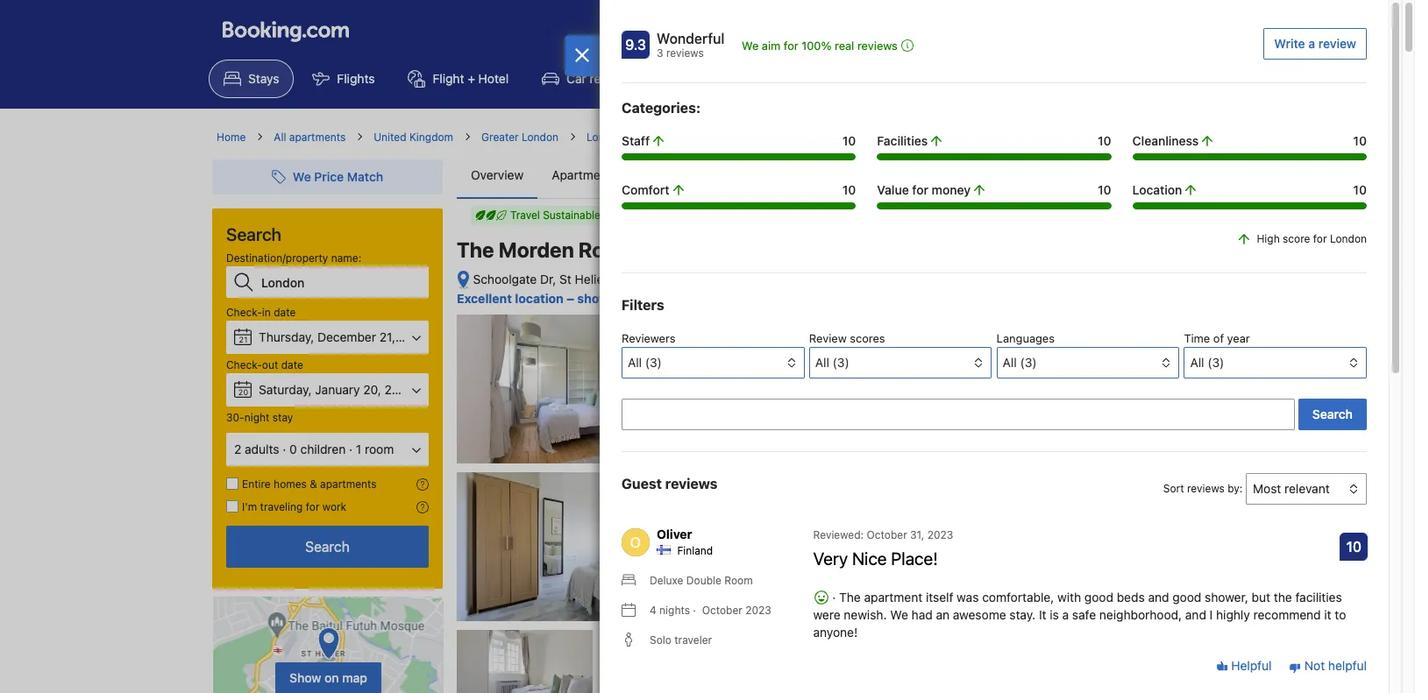Task type: locate. For each thing, give the bounding box(es) containing it.
kingdom inside schoolgate dr, st helier, morden sm4 5dh, uk, london, united kingdom – excellent location – show map
[[836, 272, 886, 287]]

0 vertical spatial and
[[1148, 590, 1169, 605]]

0 vertical spatial 2
[[632, 209, 639, 222]]

all down languages
[[1003, 355, 1017, 370]]

for inside search section
[[306, 501, 320, 514]]

1 horizontal spatial search button
[[1299, 399, 1367, 431]]

0 vertical spatial date
[[274, 306, 296, 319]]

1 vertical spatial a
[[1062, 608, 1069, 623]]

helpful button
[[1216, 658, 1272, 676]]

reviewed: october 31, 2023
[[813, 529, 954, 542]]

good left shower,
[[1173, 590, 1202, 605]]

stay
[[273, 411, 293, 424]]

all (3) button for review scores
[[809, 347, 992, 379]]

helier,
[[575, 272, 611, 287]]

london up apartment info & price
[[587, 131, 624, 144]]

all down time
[[1190, 355, 1204, 370]]

(3) down review scores
[[833, 355, 849, 370]]

3 all (3) from the left
[[1003, 355, 1037, 370]]

1 vertical spatial kingdom
[[836, 272, 886, 287]]

1 horizontal spatial and
[[1185, 608, 1207, 623]]

i'm traveling for work
[[242, 501, 346, 514]]

and
[[1148, 590, 1169, 605], [1185, 608, 1207, 623]]

all for reviewers
[[628, 355, 642, 370]]

oliver
[[657, 527, 692, 542]]

0 horizontal spatial and
[[1148, 590, 1169, 605]]

map right on
[[342, 670, 367, 685]]

apartments up work
[[320, 478, 377, 491]]

check- down 21
[[226, 359, 262, 372]]

the up click to open map view image
[[457, 238, 494, 262]]

0 horizontal spatial guest
[[622, 476, 662, 492]]

1 vertical spatial october
[[702, 604, 743, 617]]

10 for cleanliness
[[1353, 133, 1367, 148]]

1 vertical spatial apartments
[[320, 478, 377, 491]]

all (3) button for time of year
[[1184, 347, 1367, 379]]

home link
[[217, 130, 246, 146]]

(3) down time of year
[[1208, 355, 1224, 370]]

uk,
[[722, 272, 743, 287]]

0 vertical spatial morden
[[673, 131, 711, 144]]

kingdom up the scores
[[836, 272, 886, 287]]

all (3) button down languages
[[997, 347, 1180, 379]]

for inside we aim for 100% real reviews button
[[784, 39, 799, 53]]

for for high score for london
[[1313, 232, 1327, 246]]

good up "safe"
[[1085, 590, 1114, 605]]

october up very nice place!
[[867, 529, 907, 542]]

location
[[515, 291, 564, 306]]

guest reviews
[[622, 476, 718, 492]]

the for the morden room
[[457, 238, 494, 262]]

2 horizontal spatial search
[[1313, 407, 1353, 422]]

0 horizontal spatial &
[[310, 478, 317, 491]]

facilities 10 meter
[[877, 153, 1112, 160]]

check- for out
[[226, 359, 262, 372]]

10 for value for money
[[1098, 182, 1112, 197]]

morden down review categories 'element'
[[673, 131, 711, 144]]

2 all (3) button from the left
[[809, 347, 992, 379]]

1 vertical spatial morden
[[499, 238, 574, 262]]

0 vertical spatial check-
[[226, 306, 262, 319]]

1 vertical spatial &
[[310, 478, 317, 491]]

all (3) down languages
[[1003, 355, 1037, 370]]

1 horizontal spatial guest
[[888, 167, 921, 182]]

value
[[877, 182, 909, 197]]

excellent location – show map button
[[457, 291, 638, 306]]

2 all (3) from the left
[[815, 355, 849, 370]]

all apartments link
[[274, 130, 346, 146]]

apartment
[[552, 167, 612, 182]]

& right "info"
[[640, 167, 648, 182]]

for left work
[[306, 501, 320, 514]]

all (3)
[[628, 355, 662, 370], [815, 355, 849, 370], [1003, 355, 1037, 370], [1190, 355, 1224, 370]]

1 horizontal spatial 2023
[[746, 604, 772, 617]]

0 vertical spatial the
[[652, 131, 671, 144]]

guest for guest reviews (3)
[[888, 167, 921, 182]]

we inside button
[[742, 39, 759, 53]]

1 horizontal spatial october
[[867, 529, 907, 542]]

0 horizontal spatial 2
[[234, 442, 241, 457]]

apartment
[[864, 590, 923, 605]]

0 horizontal spatial –
[[567, 291, 574, 306]]

date right out
[[281, 359, 303, 372]]

(3) down reviewers
[[645, 355, 662, 370]]

room up staff 10 meter
[[714, 131, 743, 144]]

0 vertical spatial united
[[374, 131, 407, 144]]

attractions
[[787, 71, 849, 86]]

october up traveler at the bottom
[[702, 604, 743, 617]]

morden up filters
[[614, 272, 658, 287]]

the right the staff in the left top of the page
[[652, 131, 671, 144]]

all
[[274, 131, 286, 144], [628, 355, 642, 370], [815, 355, 829, 370], [1003, 355, 1017, 370], [1190, 355, 1204, 370]]

night
[[244, 411, 270, 424]]

0 vertical spatial kingdom
[[409, 131, 453, 144]]

airport taxis link
[[867, 60, 991, 98]]

1 horizontal spatial 2
[[632, 209, 639, 222]]

your
[[923, 24, 952, 39]]

1 vertical spatial date
[[281, 359, 303, 372]]

united kingdom link
[[374, 130, 453, 146]]

& inside search section
[[310, 478, 317, 491]]

1 vertical spatial search button
[[226, 526, 429, 568]]

(3) down languages
[[1020, 355, 1037, 370]]

the apartment itself was comfortable, with good beds and good shower, but the facilities were newish. we had an awesome stay. it is a safe neighborhood, and i highly recommend it to anyone!
[[813, 590, 1346, 640]]

on
[[324, 670, 339, 685]]

we down apartment
[[890, 608, 908, 623]]

reviews left by:
[[1187, 482, 1225, 495]]

we aim for 100% real reviews
[[742, 39, 898, 53]]

london
[[522, 131, 559, 144], [587, 131, 624, 144], [812, 131, 849, 144], [1330, 232, 1367, 246]]

travel sustainable level 2
[[510, 209, 639, 222]]

2 horizontal spatial 2023
[[928, 529, 954, 542]]

london link
[[587, 130, 624, 146]]

all for time of year
[[1190, 355, 1204, 370]]

2 horizontal spatial morden
[[673, 131, 711, 144]]

apartments down the flights link
[[289, 131, 346, 144]]

safe
[[1072, 608, 1096, 623]]

we left aim
[[742, 39, 759, 53]]

4 all (3) from the left
[[1190, 355, 1224, 370]]

0 vertical spatial –
[[889, 272, 897, 287]]

31,
[[910, 529, 925, 542]]

reviews down facilities 10 meter
[[925, 167, 968, 182]]

recommend
[[1254, 608, 1321, 623]]

· left 1
[[349, 442, 353, 457]]

sustainable
[[543, 209, 601, 222]]

reviews for guest reviews (3)
[[925, 167, 968, 182]]

reviews up the oliver
[[665, 476, 718, 492]]

map
[[612, 291, 638, 306], [342, 670, 367, 685]]

schoolgate
[[473, 272, 537, 287]]

all (3) button down the scores
[[809, 347, 992, 379]]

1 vertical spatial 2
[[234, 442, 241, 457]]

0 vertical spatial 2023
[[399, 330, 429, 345]]

1 vertical spatial guest
[[622, 476, 662, 492]]

0 vertical spatial search
[[226, 224, 281, 245]]

map right show
[[612, 291, 638, 306]]

(3) for time of year
[[1208, 355, 1224, 370]]

room up helier,
[[579, 238, 635, 262]]

a
[[1309, 36, 1315, 51], [1062, 608, 1069, 623]]

2023 right '31,' at bottom right
[[928, 529, 954, 542]]

and up the neighborhood,
[[1148, 590, 1169, 605]]

1 horizontal spatial map
[[612, 291, 638, 306]]

1 all (3) button from the left
[[622, 347, 805, 379]]

list your property
[[896, 24, 1012, 39]]

filter reviews region
[[622, 295, 1367, 379]]

all (3) down time of year
[[1190, 355, 1224, 370]]

2 right level
[[632, 209, 639, 222]]

all (3) down review on the top right of the page
[[815, 355, 849, 370]]

all (3) button down year
[[1184, 347, 1367, 379]]

· right the nights on the bottom left
[[693, 604, 696, 617]]

awesome
[[953, 608, 1006, 623]]

all (3) button for reviewers
[[622, 347, 805, 379]]

but
[[1252, 590, 1271, 605]]

1 horizontal spatial &
[[640, 167, 648, 182]]

name:
[[331, 252, 361, 265]]

check- up 21
[[226, 306, 262, 319]]

list
[[896, 24, 920, 39]]

1 vertical spatial we
[[890, 608, 908, 623]]

an
[[936, 608, 950, 623]]

1 vertical spatial and
[[1185, 608, 1207, 623]]

it
[[1039, 608, 1047, 623]]

2 vertical spatial search
[[305, 539, 350, 555]]

1 all (3) from the left
[[628, 355, 662, 370]]

a right write
[[1309, 36, 1315, 51]]

1 check- from the top
[[226, 306, 262, 319]]

reviews
[[858, 39, 898, 53], [666, 46, 704, 60], [925, 167, 968, 182], [665, 476, 718, 492], [1187, 482, 1225, 495]]

1 horizontal spatial united
[[795, 272, 833, 287]]

morden up dr,
[[499, 238, 574, 262]]

high
[[1257, 232, 1280, 246]]

scored 10 element
[[1340, 533, 1368, 561]]

2 left adults
[[234, 442, 241, 457]]

0 horizontal spatial the
[[457, 238, 494, 262]]

0 horizontal spatial good
[[1085, 590, 1114, 605]]

0 vertical spatial room
[[714, 131, 743, 144]]

1 horizontal spatial kingdom
[[836, 272, 886, 287]]

0 vertical spatial guest
[[888, 167, 921, 182]]

nice
[[852, 549, 887, 569]]

is
[[1050, 608, 1059, 623]]

rentals
[[590, 71, 628, 86]]

united right london,
[[795, 272, 833, 287]]

2 vertical spatial morden
[[614, 272, 658, 287]]

check-
[[226, 306, 262, 319], [226, 359, 262, 372]]

1 horizontal spatial room
[[714, 131, 743, 144]]

the morden room (apartment), london (uk) deals
[[652, 131, 905, 144]]

2023 left the were
[[746, 604, 772, 617]]

0 vertical spatial a
[[1309, 36, 1315, 51]]

0 vertical spatial search button
[[1299, 399, 1367, 431]]

1 vertical spatial –
[[567, 291, 574, 306]]

and left "i"
[[1185, 608, 1207, 623]]

0 horizontal spatial map
[[342, 670, 367, 685]]

0 horizontal spatial room
[[579, 238, 635, 262]]

1 horizontal spatial we
[[890, 608, 908, 623]]

destination/property
[[226, 252, 328, 265]]

2 horizontal spatial the
[[839, 590, 861, 605]]

· left 0 at the left bottom of page
[[283, 442, 286, 457]]

a inside the apartment itself was comfortable, with good beds and good shower, but the facilities were newish. we had an awesome stay. it is a safe neighborhood, and i highly recommend it to anyone!
[[1062, 608, 1069, 623]]

for right score
[[1313, 232, 1327, 246]]

all right home
[[274, 131, 286, 144]]

1 vertical spatial search
[[1313, 407, 1353, 422]]

reviews right real
[[858, 39, 898, 53]]

excellent
[[457, 291, 512, 306]]

1 vertical spatial the
[[457, 238, 494, 262]]

0 horizontal spatial 2023
[[399, 330, 429, 345]]

& right homes
[[310, 478, 317, 491]]

room
[[714, 131, 743, 144], [579, 238, 635, 262]]

1 vertical spatial 2023
[[928, 529, 954, 542]]

1 horizontal spatial morden
[[614, 272, 658, 287]]

reviewed:
[[813, 529, 864, 542]]

0 horizontal spatial october
[[702, 604, 743, 617]]

very nice place!
[[813, 549, 938, 569]]

show on map
[[289, 670, 367, 685]]

& for apartments
[[310, 478, 317, 491]]

2 vertical spatial the
[[839, 590, 861, 605]]

the morden room (apartment), london (uk) deals link
[[652, 131, 905, 144]]

1 horizontal spatial the
[[652, 131, 671, 144]]

we aim for 100% real reviews button
[[742, 37, 914, 54]]

3 all (3) button from the left
[[997, 347, 1180, 379]]

reviews right 3
[[666, 46, 704, 60]]

100%
[[802, 39, 832, 53]]

1 horizontal spatial a
[[1309, 36, 1315, 51]]

0 vertical spatial october
[[867, 529, 907, 542]]

morden for the morden room (apartment), london (uk) deals
[[673, 131, 711, 144]]

out
[[262, 359, 278, 372]]

0 vertical spatial &
[[640, 167, 648, 182]]

click to open map view image
[[457, 270, 470, 290]]

the inside the apartment itself was comfortable, with good beds and good shower, but the facilities were newish. we had an awesome stay. it is a safe neighborhood, and i highly recommend it to anyone!
[[839, 590, 861, 605]]

–
[[889, 272, 897, 287], [567, 291, 574, 306]]

(uk)
[[852, 131, 875, 144]]

december
[[317, 330, 376, 345]]

0 horizontal spatial morden
[[499, 238, 574, 262]]

greater
[[481, 131, 519, 144]]

sm4
[[661, 272, 687, 287]]

2 inside 2 adults · 0 children · 1 room button
[[234, 442, 241, 457]]

2 adults · 0 children · 1 room
[[234, 442, 394, 457]]

(3) for languages
[[1020, 355, 1037, 370]]

1 vertical spatial united
[[795, 272, 833, 287]]

deals
[[878, 131, 905, 144]]

1 vertical spatial check-
[[226, 359, 262, 372]]

all down review on the top right of the page
[[815, 355, 829, 370]]

0 horizontal spatial search
[[226, 224, 281, 245]]

we inside the apartment itself was comfortable, with good beds and good shower, but the facilities were newish. we had an awesome stay. it is a safe neighborhood, and i highly recommend it to anyone!
[[890, 608, 908, 623]]

guest down facilities
[[888, 167, 921, 182]]

0 horizontal spatial search button
[[226, 526, 429, 568]]

all (3) button down reviewers
[[622, 347, 805, 379]]

10 for comfort
[[843, 182, 856, 197]]

0 horizontal spatial a
[[1062, 608, 1069, 623]]

None text field
[[622, 399, 1295, 431]]

with
[[1058, 590, 1081, 605]]

2 check- from the top
[[226, 359, 262, 372]]

the up newish.
[[839, 590, 861, 605]]

apartments
[[289, 131, 346, 144], [320, 478, 377, 491]]

2 vertical spatial 2023
[[746, 604, 772, 617]]

london left (uk)
[[812, 131, 849, 144]]

kingdom down flight
[[409, 131, 453, 144]]

2023 right 21,
[[399, 330, 429, 345]]

0 vertical spatial we
[[742, 39, 759, 53]]

date right in
[[274, 306, 296, 319]]

for right aim
[[784, 39, 799, 53]]

show on map button
[[212, 596, 445, 694], [275, 663, 381, 694]]

1 horizontal spatial –
[[889, 272, 897, 287]]

4 all (3) button from the left
[[1184, 347, 1367, 379]]

1 horizontal spatial good
[[1173, 590, 1202, 605]]

0 vertical spatial map
[[612, 291, 638, 306]]

2023 inside search section
[[399, 330, 429, 345]]

london right score
[[1330, 232, 1367, 246]]

all down reviewers
[[628, 355, 642, 370]]

nights
[[660, 604, 690, 617]]

1 vertical spatial room
[[579, 238, 635, 262]]

finland
[[677, 545, 713, 558]]

for
[[784, 39, 799, 53], [912, 182, 929, 197], [1313, 232, 1327, 246], [306, 501, 320, 514]]

10 for staff
[[843, 133, 856, 148]]

stays link
[[209, 60, 294, 98]]

0 horizontal spatial we
[[742, 39, 759, 53]]

a right is
[[1062, 608, 1069, 623]]

guest up the oliver
[[622, 476, 662, 492]]

saturday,
[[259, 382, 312, 397]]

1 vertical spatial map
[[342, 670, 367, 685]]

0 horizontal spatial kingdom
[[409, 131, 453, 144]]

all (3) down reviewers
[[628, 355, 662, 370]]

united down flights
[[374, 131, 407, 144]]

comfortable,
[[982, 590, 1054, 605]]

(3) for review scores
[[833, 355, 849, 370]]

greater london
[[481, 131, 559, 144]]



Task type: vqa. For each thing, say whether or not it's contained in the screenshot.
City
no



Task type: describe. For each thing, give the bounding box(es) containing it.
map inside schoolgate dr, st helier, morden sm4 5dh, uk, london, united kingdom – excellent location – show map
[[612, 291, 638, 306]]

rated wonderful element
[[657, 28, 725, 49]]

year
[[1227, 331, 1250, 345]]

airport
[[907, 71, 946, 86]]

write a review
[[1274, 36, 1357, 51]]

flights
[[337, 71, 375, 86]]

all for review scores
[[815, 355, 829, 370]]

sort
[[1163, 482, 1184, 495]]

had
[[912, 608, 933, 623]]

reviews for guest reviews
[[665, 476, 718, 492]]

work
[[323, 501, 346, 514]]

by:
[[1228, 482, 1243, 495]]

united kingdom
[[374, 131, 453, 144]]

solo traveler
[[650, 634, 712, 647]]

map inside search section
[[342, 670, 367, 685]]

10 for facilities
[[1098, 133, 1112, 148]]

stay.
[[1010, 608, 1036, 623]]

2023 for thursday, december 21, 2023
[[399, 330, 429, 345]]

guest reviews (3)
[[888, 167, 988, 182]]

close image
[[574, 48, 590, 62]]

location 10 meter
[[1133, 203, 1367, 210]]

review categories element
[[622, 97, 701, 118]]

cruises
[[686, 71, 729, 86]]

the for the apartment itself was comfortable, with good beds and good shower, but the facilities were newish. we had an awesome stay. it is a safe neighborhood, and i highly recommend it to anyone!
[[839, 590, 861, 605]]

entire homes & apartments
[[242, 478, 377, 491]]

5dh,
[[690, 272, 719, 287]]

entire
[[242, 478, 271, 491]]

apartment info & price link
[[538, 153, 694, 198]]

date for check-out date
[[281, 359, 303, 372]]

not helpful button
[[1289, 658, 1367, 676]]

available
[[718, 209, 761, 222]]

real
[[835, 39, 854, 53]]

2 good from the left
[[1173, 590, 1202, 605]]

all (3) for review scores
[[815, 355, 849, 370]]

scored 9.3 element
[[622, 31, 650, 59]]

21,
[[379, 330, 396, 345]]

1 good from the left
[[1085, 590, 1114, 605]]

morden for the morden room
[[499, 238, 574, 262]]

3
[[657, 46, 663, 60]]

not
[[1305, 659, 1325, 674]]

comfort
[[622, 182, 670, 197]]

all for languages
[[1003, 355, 1017, 370]]

write
[[1274, 36, 1305, 51]]

show
[[577, 291, 609, 306]]

staff 10 meter
[[622, 153, 856, 160]]

aim
[[762, 39, 781, 53]]

time
[[1184, 331, 1210, 345]]

languages
[[997, 331, 1055, 345]]

apartments inside search section
[[320, 478, 377, 491]]

a inside button
[[1309, 36, 1315, 51]]

show
[[289, 670, 321, 685]]

rules
[[832, 167, 860, 182]]

house
[[792, 167, 829, 182]]

wonderful
[[657, 31, 725, 46]]

(3) down facilities 10 meter
[[971, 167, 988, 182]]

check- for in
[[226, 306, 262, 319]]

booking.com image
[[223, 21, 349, 42]]

i
[[1210, 608, 1213, 623]]

shower,
[[1205, 590, 1249, 605]]

1 horizontal spatial search
[[305, 539, 350, 555]]

to
[[1335, 608, 1346, 623]]

facilities
[[1296, 590, 1342, 605]]

homes
[[274, 478, 307, 491]]

was
[[957, 590, 979, 605]]

place!
[[891, 549, 938, 569]]

all apartments
[[274, 131, 346, 144]]

reviews inside wonderful 3 reviews
[[666, 46, 704, 60]]

9.3
[[625, 37, 646, 53]]

2 adults · 0 children · 1 room button
[[226, 433, 429, 467]]

& for price
[[640, 167, 648, 182]]

morden inside schoolgate dr, st helier, morden sm4 5dh, uk, london, united kingdom – excellent location – show map
[[614, 272, 658, 287]]

1
[[356, 442, 361, 457]]

apartment info & price
[[552, 167, 680, 182]]

guest for guest reviews
[[622, 476, 662, 492]]

the for the morden room (apartment), london (uk) deals
[[652, 131, 671, 144]]

flight
[[433, 71, 464, 86]]

comfort 10 meter
[[622, 203, 856, 210]]

value for money 10 meter
[[877, 203, 1112, 210]]

date for check-in date
[[274, 306, 296, 319]]

(3) for reviewers
[[645, 355, 662, 370]]

staff
[[622, 133, 650, 148]]

for for we aim for 100% real reviews
[[784, 39, 799, 53]]

were
[[813, 608, 841, 623]]

review scores
[[809, 331, 885, 345]]

reviews inside button
[[858, 39, 898, 53]]

it
[[1324, 608, 1332, 623]]

travel
[[510, 209, 540, 222]]

anyone!
[[813, 625, 858, 640]]

schoolgate dr, st helier, morden sm4 5dh, uk, london, united kingdom – excellent location – show map
[[457, 272, 897, 306]]

helpful
[[1228, 659, 1272, 674]]

time of year
[[1184, 331, 1250, 345]]

all (3) button for languages
[[997, 347, 1180, 379]]

destination/property name:
[[226, 252, 361, 265]]

value for money
[[877, 182, 971, 197]]

room for the morden room
[[579, 238, 635, 262]]

search section
[[205, 146, 450, 694]]

reviews for sort reviews by:
[[1187, 482, 1225, 495]]

scores
[[850, 331, 885, 345]]

beds
[[1117, 590, 1145, 605]]

dr,
[[540, 272, 556, 287]]

0 vertical spatial apartments
[[289, 131, 346, 144]]

for right value at the right of page
[[912, 182, 929, 197]]

traveling
[[260, 501, 303, 514]]

cruises link
[[647, 60, 744, 98]]

· up the were
[[829, 590, 839, 605]]

4 nights · october 2023
[[650, 604, 772, 617]]

thursday,
[[259, 330, 314, 345]]

10 for location
[[1353, 182, 1367, 197]]

united inside schoolgate dr, st helier, morden sm4 5dh, uk, london, united kingdom – excellent location – show map
[[795, 272, 833, 287]]

airport taxis
[[907, 71, 976, 86]]

+
[[468, 71, 475, 86]]

flight + hotel link
[[393, 60, 524, 98]]

room for the morden room (apartment), london (uk) deals
[[714, 131, 743, 144]]

overview link
[[457, 153, 538, 198]]

newish.
[[844, 608, 887, 623]]

21
[[239, 335, 248, 345]]

check-in date
[[226, 306, 296, 319]]

all (3) for time of year
[[1190, 355, 1224, 370]]

all (3) for reviewers
[[628, 355, 662, 370]]

reviewers
[[622, 331, 676, 345]]

traveler
[[675, 634, 712, 647]]

london right greater
[[522, 131, 559, 144]]

all (3) for languages
[[1003, 355, 1037, 370]]

all inside all apartments link
[[274, 131, 286, 144]]

for for i'm traveling for work
[[306, 501, 320, 514]]

neighborhood,
[[1100, 608, 1182, 623]]

not helpful
[[1301, 659, 1367, 674]]

greater london link
[[481, 130, 559, 146]]

sort reviews by:
[[1163, 482, 1243, 495]]

cleanliness 10 meter
[[1133, 153, 1367, 160]]

stays
[[248, 71, 279, 86]]

2023 for reviewed: october 31, 2023
[[928, 529, 954, 542]]

thursday, december 21, 2023
[[259, 330, 429, 345]]

0 horizontal spatial united
[[374, 131, 407, 144]]



